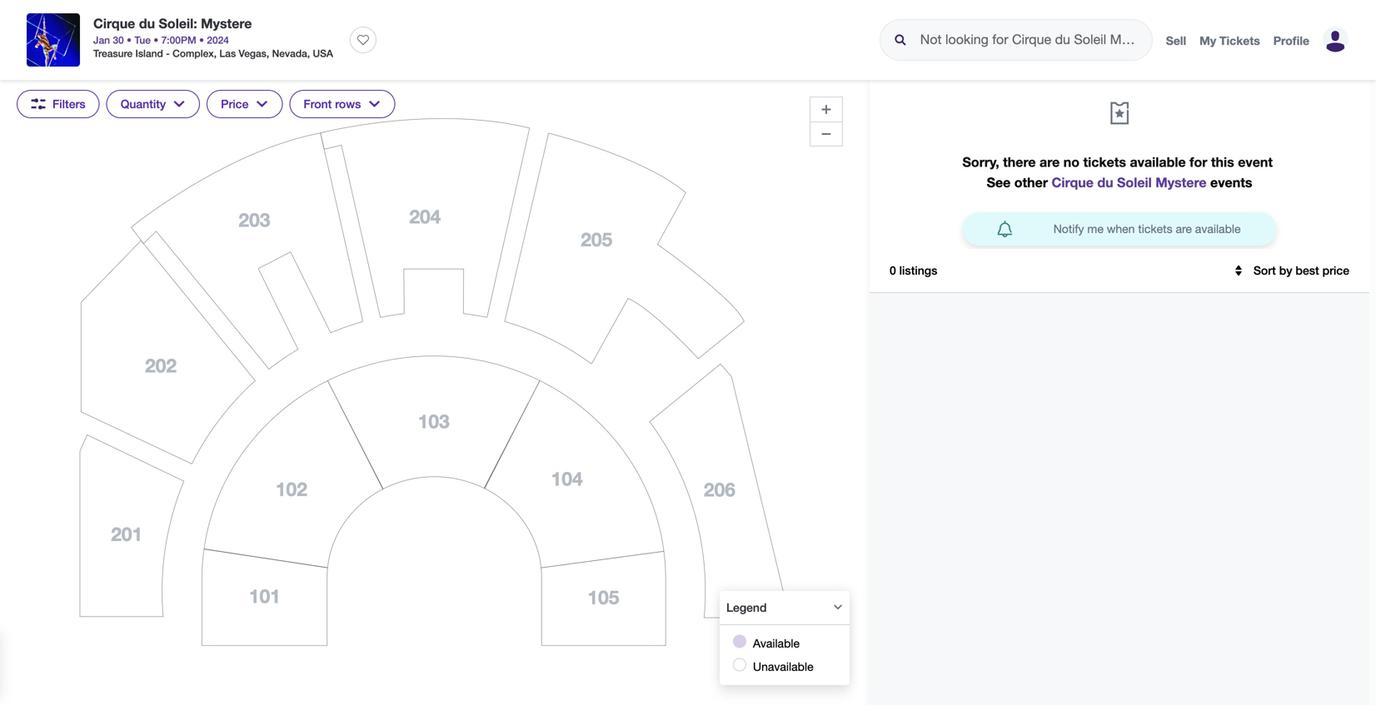 Task type: vqa. For each thing, say whether or not it's contained in the screenshot.
fifth Row from the top
no



Task type: describe. For each thing, give the bounding box(es) containing it.
filters
[[52, 97, 86, 111]]

are inside sorry, there are no tickets available for this event see other cirque du soleil mystere events
[[1040, 154, 1060, 170]]

my tickets link
[[1200, 34, 1260, 47]]

las
[[219, 47, 236, 59]]

for
[[1190, 154, 1208, 170]]

profile
[[1274, 34, 1310, 47]]

this
[[1211, 154, 1235, 170]]

notify
[[1054, 222, 1084, 236]]

sorry,
[[963, 154, 1000, 170]]

tickets inside button
[[1138, 222, 1173, 236]]

me
[[1088, 222, 1104, 236]]

usa
[[313, 47, 333, 59]]

du inside cirque du soleil: mystere jan 30 • tue • 7:00pm • 2024 treasure island - complex , las vegas, nevada, usa
[[139, 15, 155, 31]]

front rows button
[[289, 90, 395, 118]]

sorry, there are no tickets available for this event see other cirque du soleil mystere events
[[963, 154, 1273, 190]]

notify me when tickets are available button
[[963, 212, 1277, 246]]

my
[[1200, 34, 1217, 47]]

tickets inside sorry, there are no tickets available for this event see other cirque du soleil mystere events
[[1084, 154, 1126, 170]]

-
[[166, 47, 170, 59]]

3 • from the left
[[199, 34, 204, 46]]

mystere inside cirque du soleil: mystere jan 30 • tue • 7:00pm • 2024 treasure island - complex , las vegas, nevada, usa
[[201, 15, 252, 31]]

sell
[[1166, 34, 1187, 47]]

cirque du soleil mystere tickets image
[[27, 13, 80, 67]]

soleil:
[[159, 15, 197, 31]]

best
[[1296, 264, 1319, 277]]

see
[[987, 175, 1011, 190]]

are inside button
[[1176, 222, 1192, 236]]

available for tickets
[[1130, 154, 1186, 170]]

legend button
[[720, 592, 850, 625]]

there
[[1003, 154, 1036, 170]]

cirque du soleil: mystere jan 30 • tue • 7:00pm • 2024 treasure island - complex , las vegas, nevada, usa
[[93, 15, 333, 59]]

profile link
[[1274, 34, 1310, 47]]

tue
[[134, 34, 151, 46]]

nevada,
[[272, 47, 310, 59]]

listings
[[900, 264, 938, 277]]

30
[[113, 34, 124, 46]]

quantity button
[[106, 90, 200, 118]]

cirque du soleil: mystere link
[[93, 13, 333, 33]]

rows
[[335, 97, 361, 111]]

when
[[1107, 222, 1135, 236]]

complex
[[173, 47, 214, 59]]

sort
[[1254, 264, 1276, 277]]

Not looking for Cirque du Soleil Mystere? search field
[[920, 30, 1139, 50]]

legend
[[727, 601, 767, 615]]

quantity
[[121, 97, 166, 111]]

filters button
[[17, 90, 100, 118]]

notify me when tickets are available
[[1054, 222, 1241, 236]]

unavailable
[[753, 660, 814, 674]]

my tickets
[[1200, 34, 1260, 47]]

cirque inside sorry, there are no tickets available for this event see other cirque du soleil mystere events
[[1052, 175, 1094, 190]]



Task type: locate. For each thing, give the bounding box(es) containing it.
0 horizontal spatial are
[[1040, 154, 1060, 170]]

available
[[753, 637, 800, 651]]

price button
[[207, 90, 283, 118]]

1 • from the left
[[127, 34, 132, 46]]

• right tue
[[154, 34, 159, 46]]

available
[[1130, 154, 1186, 170], [1195, 222, 1241, 236]]

0 horizontal spatial available
[[1130, 154, 1186, 170]]

cirque down "no"
[[1052, 175, 1094, 190]]

zoom out button image
[[820, 127, 833, 141]]

are right when
[[1176, 222, 1192, 236]]

1 vertical spatial mystere
[[1156, 175, 1207, 190]]

1 horizontal spatial cirque
[[1052, 175, 1094, 190]]

0 vertical spatial du
[[139, 15, 155, 31]]

0 vertical spatial mystere
[[201, 15, 252, 31]]

sort by best price
[[1254, 264, 1350, 277]]

,
[[214, 47, 217, 59]]

jan
[[93, 34, 110, 46]]

1 horizontal spatial available
[[1195, 222, 1241, 236]]

0 vertical spatial cirque
[[93, 15, 135, 31]]

are
[[1040, 154, 1060, 170], [1176, 222, 1192, 236]]

mystere down for
[[1156, 175, 1207, 190]]

0 horizontal spatial cirque
[[93, 15, 135, 31]]

tickets right when
[[1138, 222, 1173, 236]]

island
[[135, 47, 163, 59]]

1 horizontal spatial tickets
[[1138, 222, 1173, 236]]

front rows
[[304, 97, 361, 111]]

event
[[1238, 154, 1273, 170]]

mystere inside sorry, there are no tickets available for this event see other cirque du soleil mystere events
[[1156, 175, 1207, 190]]

available for are
[[1195, 222, 1241, 236]]

1 horizontal spatial mystere
[[1156, 175, 1207, 190]]

mystere up 2024
[[201, 15, 252, 31]]

0 horizontal spatial du
[[139, 15, 155, 31]]

available inside sorry, there are no tickets available for this event see other cirque du soleil mystere events
[[1130, 154, 1186, 170]]

cirque inside cirque du soleil: mystere jan 30 • tue • 7:00pm • 2024 treasure island - complex , las vegas, nevada, usa
[[93, 15, 135, 31]]

• right the 30
[[127, 34, 132, 46]]

soleil
[[1117, 175, 1152, 190]]

treasure
[[93, 47, 133, 59]]

treasure island - complex link
[[93, 47, 214, 59]]

0 vertical spatial tickets
[[1084, 154, 1126, 170]]

0 horizontal spatial mystere
[[201, 15, 252, 31]]

2 • from the left
[[154, 34, 159, 46]]

by
[[1280, 264, 1293, 277]]

are left "no"
[[1040, 154, 1060, 170]]

•
[[127, 34, 132, 46], [154, 34, 159, 46], [199, 34, 204, 46]]

price
[[221, 97, 249, 111]]

du
[[139, 15, 155, 31], [1098, 175, 1114, 190]]

1 vertical spatial available
[[1195, 222, 1241, 236]]

vegas,
[[239, 47, 269, 59]]

no
[[1064, 154, 1080, 170]]

1 vertical spatial are
[[1176, 222, 1192, 236]]

0 vertical spatial available
[[1130, 154, 1186, 170]]

du up tue
[[139, 15, 155, 31]]

cirque
[[93, 15, 135, 31], [1052, 175, 1094, 190]]

0 listings
[[890, 264, 938, 277]]

du inside sorry, there are no tickets available for this event see other cirque du soleil mystere events
[[1098, 175, 1114, 190]]

cirque up the 30
[[93, 15, 135, 31]]

sell link
[[1166, 34, 1187, 47]]

tickets up cirque du soleil mystere link
[[1084, 154, 1126, 170]]

tickets
[[1220, 34, 1260, 47]]

0 horizontal spatial •
[[127, 34, 132, 46]]

0 horizontal spatial tickets
[[1084, 154, 1126, 170]]

2 horizontal spatial •
[[199, 34, 204, 46]]

1 horizontal spatial are
[[1176, 222, 1192, 236]]

• up complex
[[199, 34, 204, 46]]

zoom in button image
[[820, 103, 833, 116]]

1 horizontal spatial du
[[1098, 175, 1114, 190]]

cirque du soleil mystere link
[[1052, 175, 1207, 190]]

1 vertical spatial cirque
[[1052, 175, 1094, 190]]

1 horizontal spatial •
[[154, 34, 159, 46]]

tickets
[[1084, 154, 1126, 170], [1138, 222, 1173, 236]]

1 vertical spatial du
[[1098, 175, 1114, 190]]

price
[[1323, 264, 1350, 277]]

available inside button
[[1195, 222, 1241, 236]]

mystere
[[201, 15, 252, 31], [1156, 175, 1207, 190]]

front
[[304, 97, 332, 111]]

events
[[1211, 175, 1253, 190]]

0
[[890, 264, 896, 277]]

7:00pm
[[161, 34, 196, 46]]

available up soleil
[[1130, 154, 1186, 170]]

du left soleil
[[1098, 175, 1114, 190]]

available down the events
[[1195, 222, 1241, 236]]

other
[[1015, 175, 1048, 190]]

1 vertical spatial tickets
[[1138, 222, 1173, 236]]

0 vertical spatial are
[[1040, 154, 1060, 170]]

2024
[[207, 34, 229, 46]]



